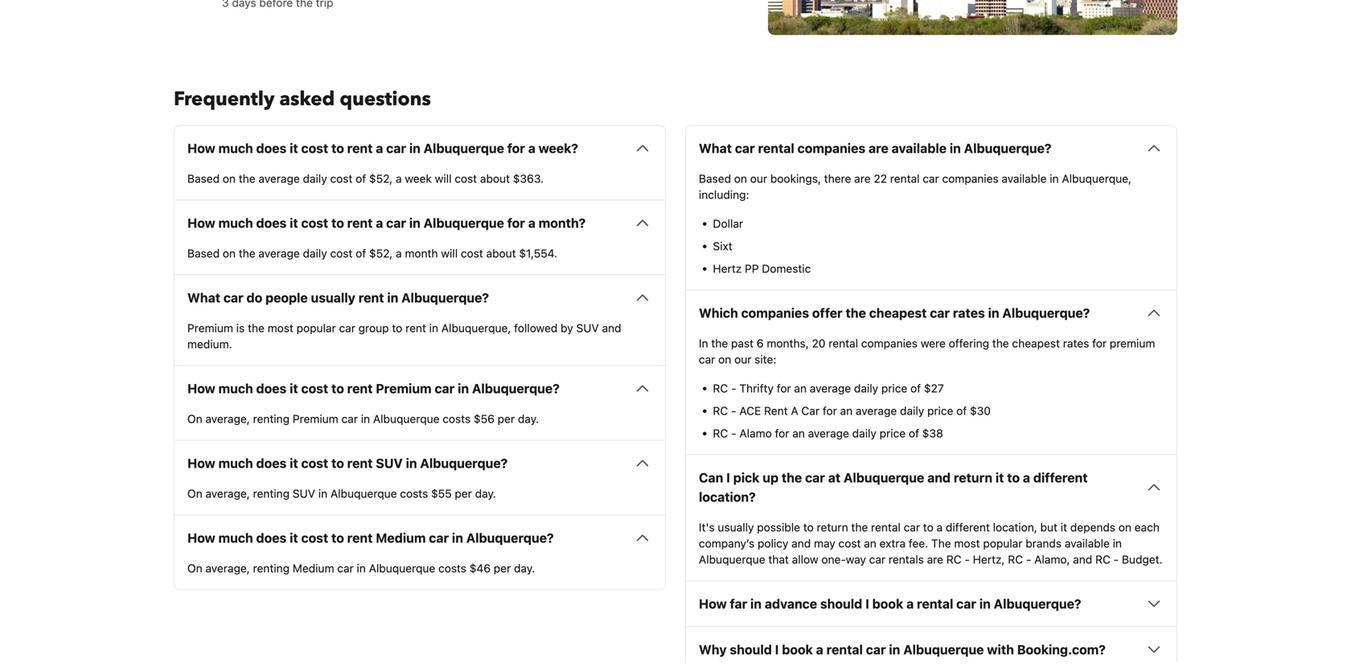 Task type: locate. For each thing, give the bounding box(es) containing it.
different
[[1033, 470, 1088, 486], [946, 521, 990, 534]]

most right the
[[954, 537, 980, 550]]

one-
[[822, 553, 846, 566]]

1 horizontal spatial usually
[[718, 521, 754, 534]]

it for how much does it cost to rent suv in albuquerque?
[[290, 456, 298, 471]]

companies up months,
[[741, 305, 809, 321]]

the inside premium is the most popular car group to rent in albuquerque, followed by suv and medium.
[[248, 322, 265, 335]]

3 average, from the top
[[205, 562, 250, 575]]

- left ace
[[731, 404, 736, 418]]

about for month?
[[486, 247, 516, 260]]

0 vertical spatial most
[[268, 322, 293, 335]]

0 horizontal spatial i
[[726, 470, 730, 486]]

0 vertical spatial about
[[480, 172, 510, 185]]

albuquerque inside dropdown button
[[424, 215, 504, 231]]

2 horizontal spatial available
[[1065, 537, 1110, 550]]

$1,554.
[[519, 247, 557, 260]]

2 vertical spatial average,
[[205, 562, 250, 575]]

rent up on average, renting suv in albuquerque costs $55 per day.
[[347, 456, 373, 471]]

a down advance
[[816, 642, 823, 658]]

0 horizontal spatial premium
[[187, 322, 233, 335]]

much inside how much does it cost to rent premium car in albuquerque? dropdown button
[[218, 381, 253, 396]]

0 vertical spatial costs
[[443, 412, 471, 426]]

3 on from the top
[[187, 562, 202, 575]]

an
[[794, 382, 807, 395], [840, 404, 853, 418], [792, 427, 805, 440], [864, 537, 877, 550]]

day. for how much does it cost to rent medium car in albuquerque?
[[514, 562, 535, 575]]

does inside dropdown button
[[256, 215, 287, 231]]

rent up on average, renting medium car in albuquerque costs $46 per day.
[[347, 531, 373, 546]]

0 vertical spatial albuquerque,
[[1062, 172, 1132, 185]]

0 horizontal spatial return
[[817, 521, 848, 534]]

rental up the extra
[[871, 521, 901, 534]]

book inside dropdown button
[[782, 642, 813, 658]]

1 vertical spatial costs
[[400, 487, 428, 501]]

0 horizontal spatial different
[[946, 521, 990, 534]]

0 vertical spatial $52,
[[369, 172, 393, 185]]

different up the
[[946, 521, 990, 534]]

cheapest
[[869, 305, 927, 321], [1012, 337, 1060, 350]]

i
[[726, 470, 730, 486], [866, 597, 869, 612], [775, 642, 779, 658]]

to right group
[[392, 322, 402, 335]]

much inside how much does it cost to rent medium car in albuquerque? dropdown button
[[218, 531, 253, 546]]

rc - ace rent a car for an average daily price of $30
[[713, 404, 991, 418]]

1 vertical spatial usually
[[718, 521, 754, 534]]

1 vertical spatial about
[[486, 247, 516, 260]]

booking.com?
[[1017, 642, 1106, 658]]

cost up on average, renting suv in albuquerque costs $55 per day.
[[301, 456, 328, 471]]

return up may
[[817, 521, 848, 534]]

what car do people usually rent in albuquerque?
[[187, 290, 489, 305]]

car down premium is the most popular car group to rent in albuquerque, followed by suv and medium.
[[435, 381, 455, 396]]

average
[[259, 172, 300, 185], [259, 247, 300, 260], [810, 382, 851, 395], [856, 404, 897, 418], [808, 427, 849, 440]]

premium
[[1110, 337, 1155, 350]]

price
[[881, 382, 908, 395], [927, 404, 953, 418], [880, 427, 906, 440]]

i down way
[[866, 597, 869, 612]]

book
[[872, 597, 904, 612], [782, 642, 813, 658]]

rental
[[758, 141, 795, 156], [890, 172, 920, 185], [829, 337, 858, 350], [871, 521, 901, 534], [917, 597, 953, 612], [827, 642, 863, 658]]

cost up what car do people usually rent in albuquerque?
[[330, 247, 353, 260]]

way
[[846, 553, 866, 566]]

and right alamo,
[[1073, 553, 1092, 566]]

2 vertical spatial available
[[1065, 537, 1110, 550]]

car inside premium is the most popular car group to rent in albuquerque, followed by suv and medium.
[[339, 322, 355, 335]]

1 horizontal spatial albuquerque,
[[1062, 172, 1132, 185]]

the inside 'can i pick up the car at albuquerque and return it to a different location?'
[[782, 470, 802, 486]]

1 vertical spatial i
[[866, 597, 869, 612]]

companies inside based on our bookings, there are 22 rental car companies available in albuquerque, including:
[[942, 172, 999, 185]]

it down on average, renting suv in albuquerque costs $55 per day.
[[290, 531, 298, 546]]

cheapest right offering
[[1012, 337, 1060, 350]]

premium
[[187, 322, 233, 335], [376, 381, 432, 396], [293, 412, 338, 426]]

does inside dropdown button
[[256, 456, 287, 471]]

costs left the $55
[[400, 487, 428, 501]]

what car rental companies are available in albuquerque? button
[[699, 139, 1164, 158]]

2 vertical spatial premium
[[293, 412, 338, 426]]

car left 'at'
[[805, 470, 825, 486]]

0 horizontal spatial rates
[[953, 305, 985, 321]]

1 vertical spatial are
[[854, 172, 871, 185]]

what up including:
[[699, 141, 732, 156]]

albuquerque? inside how much does it cost to rent premium car in albuquerque? dropdown button
[[472, 381, 560, 396]]

rent inside how much does it cost to rent medium car in albuquerque? dropdown button
[[347, 531, 373, 546]]

5 much from the top
[[218, 531, 253, 546]]

0 horizontal spatial medium
[[293, 562, 334, 575]]

car down what car rental companies are available in albuquerque? dropdown button
[[923, 172, 939, 185]]

how far in advance should i book a rental car in albuquerque? button
[[699, 595, 1164, 614]]

1 horizontal spatial should
[[820, 597, 862, 612]]

in inside 'it's usually possible to return the rental car to a different location, but it depends on each company's policy and may cost an extra fee. the most popular brands available in albuquerque that allow one-way car rentals are rc - hertz, rc - alamo, and rc - budget.'
[[1113, 537, 1122, 550]]

companies inside in the past 6 months, 20 rental companies were offering the cheapest rates for premium car on our site:
[[861, 337, 918, 350]]

6
[[757, 337, 764, 350]]

0 vertical spatial available
[[892, 141, 947, 156]]

it inside 'can i pick up the car at albuquerque and return it to a different location?'
[[996, 470, 1004, 486]]

policy
[[758, 537, 789, 550]]

it inside dropdown button
[[290, 456, 298, 471]]

popular down what car do people usually rent in albuquerque?
[[297, 322, 336, 335]]

renting
[[253, 412, 290, 426], [253, 487, 290, 501], [253, 562, 290, 575]]

and right the by
[[602, 322, 621, 335]]

for up 'rent'
[[777, 382, 791, 395]]

at
[[828, 470, 841, 486]]

costs left $56
[[443, 412, 471, 426]]

how much does it cost to rent a car in albuquerque for a month?
[[187, 215, 586, 231]]

2 vertical spatial per
[[494, 562, 511, 575]]

2 horizontal spatial i
[[866, 597, 869, 612]]

popular down location,
[[983, 537, 1023, 550]]

most
[[268, 322, 293, 335], [954, 537, 980, 550]]

how inside the 'how much does it cost to rent a car in albuquerque for a week?' dropdown button
[[187, 141, 215, 156]]

popular inside 'it's usually possible to return the rental car to a different location, but it depends on each company's policy and may cost an extra fee. the most popular brands available in albuquerque that allow one-way car rentals are rc - hertz, rc - alamo, and rc - budget.'
[[983, 537, 1023, 550]]

it up location,
[[996, 470, 1004, 486]]

1 horizontal spatial what
[[699, 141, 732, 156]]

1 vertical spatial medium
[[293, 562, 334, 575]]

average, for how much does it cost to rent suv in albuquerque?
[[205, 487, 250, 501]]

0 vertical spatial per
[[498, 412, 515, 426]]

1 renting from the top
[[253, 412, 290, 426]]

rental right 20
[[829, 337, 858, 350]]

up
[[763, 470, 779, 486]]

and inside premium is the most popular car group to rent in albuquerque, followed by suv and medium.
[[602, 322, 621, 335]]

1 horizontal spatial different
[[1033, 470, 1088, 486]]

cost inside dropdown button
[[301, 456, 328, 471]]

much inside the 'how much does it cost to rent a car in albuquerque for a week?' dropdown button
[[218, 141, 253, 156]]

to
[[331, 141, 344, 156], [331, 215, 344, 231], [392, 322, 402, 335], [331, 381, 344, 396], [331, 456, 344, 471], [1007, 470, 1020, 486], [803, 521, 814, 534], [923, 521, 934, 534], [331, 531, 344, 546]]

costs
[[443, 412, 471, 426], [400, 487, 428, 501], [438, 562, 466, 575]]

2 $52, from the top
[[369, 247, 393, 260]]

albuquerque up month on the top left of the page
[[424, 215, 504, 231]]

2 much from the top
[[218, 215, 253, 231]]

in
[[699, 337, 708, 350]]

3 much from the top
[[218, 381, 253, 396]]

car down how far in advance should i book a rental car in albuquerque?
[[866, 642, 886, 658]]

0 vertical spatial renting
[[253, 412, 290, 426]]

0 vertical spatial should
[[820, 597, 862, 612]]

0 vertical spatial price
[[881, 382, 908, 395]]

how much does it cost to rent suv in albuquerque? button
[[187, 454, 652, 473]]

car down the hertz, at the right bottom of page
[[956, 597, 976, 612]]

location?
[[699, 490, 756, 505]]

company's
[[699, 537, 755, 550]]

0 vertical spatial cheapest
[[869, 305, 927, 321]]

rates left premium
[[1063, 337, 1089, 350]]

on for how much does it cost to rent a car in albuquerque for a week?
[[223, 172, 236, 185]]

of down how much does it cost to rent a car in albuquerque for a week?
[[356, 172, 366, 185]]

2 horizontal spatial premium
[[376, 381, 432, 396]]

0 horizontal spatial usually
[[311, 290, 355, 305]]

our inside in the past 6 months, 20 rental companies were offering the cheapest rates for premium car on our site:
[[734, 353, 752, 366]]

on
[[187, 412, 202, 426], [187, 487, 202, 501], [187, 562, 202, 575]]

a
[[791, 404, 798, 418]]

2 vertical spatial costs
[[438, 562, 466, 575]]

$52, down how much does it cost to rent a car in albuquerque for a week?
[[369, 172, 393, 185]]

1 vertical spatial average,
[[205, 487, 250, 501]]

car inside based on our bookings, there are 22 rental car companies available in albuquerque, including:
[[923, 172, 939, 185]]

cost up way
[[839, 537, 861, 550]]

to up 'based on the average daily cost of $52, a month will cost about $1,554.'
[[331, 215, 344, 231]]

do
[[247, 290, 262, 305]]

how inside how much does it cost to rent a car in albuquerque for a month? dropdown button
[[187, 215, 215, 231]]

rc - alamo for an average daily price of $38
[[713, 427, 943, 440]]

0 horizontal spatial should
[[730, 642, 772, 658]]

rent up the based on the average daily cost of $52, a week will cost about $363. on the left top of page
[[347, 141, 373, 156]]

suv
[[576, 322, 599, 335], [376, 456, 403, 471], [293, 487, 315, 501]]

1 vertical spatial albuquerque,
[[441, 322, 511, 335]]

available inside 'it's usually possible to return the rental car to a different location, but it depends on each company's policy and may cost an extra fee. the most popular brands available in albuquerque that allow one-way car rentals are rc - hertz, rc - alamo, and rc - budget.'
[[1065, 537, 1110, 550]]

should right why
[[730, 642, 772, 658]]

1 vertical spatial return
[[817, 521, 848, 534]]

about
[[480, 172, 510, 185], [486, 247, 516, 260]]

rent inside the 'how much does it cost to rent a car in albuquerque for a week?' dropdown button
[[347, 141, 373, 156]]

2 vertical spatial suv
[[293, 487, 315, 501]]

much inside how much does it cost to rent a car in albuquerque for a month? dropdown button
[[218, 215, 253, 231]]

how much does it cost to rent a car in albuquerque for a week? button
[[187, 139, 652, 158]]

rent up 'based on the average daily cost of $52, a month will cost about $1,554.'
[[347, 215, 373, 231]]

0 vertical spatial our
[[750, 172, 767, 185]]

costs for premium
[[443, 412, 471, 426]]

-
[[731, 382, 736, 395], [731, 404, 736, 418], [731, 427, 736, 440], [965, 553, 970, 566], [1026, 553, 1031, 566], [1114, 553, 1119, 566]]

the inside 'it's usually possible to return the rental car to a different location, but it depends on each company's policy and may cost an extra fee. the most popular brands available in albuquerque that allow one-way car rentals are rc - hertz, rc - alamo, and rc - budget.'
[[851, 521, 868, 534]]

rent inside how much does it cost to rent premium car in albuquerque? dropdown button
[[347, 381, 373, 396]]

albuquerque?
[[964, 141, 1052, 156], [401, 290, 489, 305], [1003, 305, 1090, 321], [472, 381, 560, 396], [420, 456, 508, 471], [466, 531, 554, 546], [994, 597, 1081, 612]]

- left thrifty
[[731, 382, 736, 395]]

based for how much does it cost to rent a car in albuquerque for a week?
[[187, 172, 220, 185]]

rental inside dropdown button
[[827, 642, 863, 658]]

fee.
[[909, 537, 928, 550]]

rent up on average, renting premium car in albuquerque costs $56 per day. at the left bottom of page
[[347, 381, 373, 396]]

cheapest inside dropdown button
[[869, 305, 927, 321]]

2 vertical spatial renting
[[253, 562, 290, 575]]

rc left ace
[[713, 404, 728, 418]]

offering
[[949, 337, 989, 350]]

how
[[187, 141, 215, 156], [187, 215, 215, 231], [187, 381, 215, 396], [187, 456, 215, 471], [187, 531, 215, 546], [699, 597, 727, 612]]

0 horizontal spatial most
[[268, 322, 293, 335]]

cost inside dropdown button
[[301, 215, 328, 231]]

1 much from the top
[[218, 141, 253, 156]]

2 vertical spatial day.
[[514, 562, 535, 575]]

rental up why should i book a rental car in albuquerque with booking.com? dropdown button
[[917, 597, 953, 612]]

how inside how much does it cost to rent suv in albuquerque? dropdown button
[[187, 456, 215, 471]]

will right month on the top left of the page
[[441, 247, 458, 260]]

how much does it cost to rent a car in albuquerque for a month? button
[[187, 213, 652, 233]]

much for how much does it cost to rent suv in albuquerque?
[[218, 456, 253, 471]]

much for how much does it cost to rent a car in albuquerque for a week?
[[218, 141, 253, 156]]

thrifty
[[739, 382, 774, 395]]

1 horizontal spatial popular
[[983, 537, 1023, 550]]

allow
[[792, 553, 818, 566]]

daily
[[303, 172, 327, 185], [303, 247, 327, 260], [854, 382, 878, 395], [900, 404, 924, 418], [852, 427, 877, 440]]

1 vertical spatial will
[[441, 247, 458, 260]]

$52, for week?
[[369, 172, 393, 185]]

our down the past
[[734, 353, 752, 366]]

1 vertical spatial different
[[946, 521, 990, 534]]

albuquerque? inside the which companies offer the cheapest car rates in albuquerque? dropdown button
[[1003, 305, 1090, 321]]

cost down asked on the top left
[[301, 141, 328, 156]]

renting for how much does it cost to rent premium car in albuquerque?
[[253, 412, 290, 426]]

how for how far in advance should i book a rental car in albuquerque?
[[699, 597, 727, 612]]

ace
[[739, 404, 761, 418]]

1 vertical spatial rates
[[1063, 337, 1089, 350]]

per right the $55
[[455, 487, 472, 501]]

for up "$1,554."
[[507, 215, 525, 231]]

rent inside how much does it cost to rent a car in albuquerque for a month? dropdown button
[[347, 215, 373, 231]]

rental right the 22 at top
[[890, 172, 920, 185]]

what
[[699, 141, 732, 156], [187, 290, 220, 305]]

0 vertical spatial usually
[[311, 290, 355, 305]]

suv right the by
[[576, 322, 599, 335]]

1 vertical spatial $52,
[[369, 247, 393, 260]]

0 horizontal spatial suv
[[293, 487, 315, 501]]

rentals
[[889, 553, 924, 566]]

and inside 'can i pick up the car at albuquerque and return it to a different location?'
[[927, 470, 951, 486]]

5 does from the top
[[256, 531, 287, 546]]

price left $38
[[880, 427, 906, 440]]

0 vertical spatial day.
[[518, 412, 539, 426]]

car left do
[[223, 290, 243, 305]]

suv inside premium is the most popular car group to rent in albuquerque, followed by suv and medium.
[[576, 322, 599, 335]]

why
[[699, 642, 727, 658]]

of left $38
[[909, 427, 919, 440]]

what car rental companies are available in albuquerque?
[[699, 141, 1052, 156]]

0 vertical spatial medium
[[376, 531, 426, 546]]

0 vertical spatial premium
[[187, 322, 233, 335]]

will for week?
[[435, 172, 452, 185]]

0 horizontal spatial albuquerque,
[[441, 322, 511, 335]]

for down 'rent'
[[775, 427, 789, 440]]

with
[[987, 642, 1014, 658]]

will for month?
[[441, 247, 458, 260]]

1 horizontal spatial i
[[775, 642, 779, 658]]

companies up there on the right of page
[[798, 141, 866, 156]]

a up the based on the average daily cost of $52, a week will cost about $363. on the left top of page
[[376, 141, 383, 156]]

1 on from the top
[[187, 412, 202, 426]]

for inside dropdown button
[[507, 215, 525, 231]]

1 vertical spatial book
[[782, 642, 813, 658]]

1 $52, from the top
[[369, 172, 393, 185]]

usually inside 'it's usually possible to return the rental car to a different location, but it depends on each company's policy and may cost an extra fee. the most popular brands available in albuquerque that allow one-way car rentals are rc - hertz, rc - alamo, and rc - budget.'
[[718, 521, 754, 534]]

0 horizontal spatial book
[[782, 642, 813, 658]]

4 much from the top
[[218, 456, 253, 471]]

albuquerque,
[[1062, 172, 1132, 185], [441, 322, 511, 335]]

albuquerque inside 'it's usually possible to return the rental car to a different location, but it depends on each company's policy and may cost an extra fee. the most popular brands available in albuquerque that allow one-way car rentals are rc - hertz, rc - alamo, and rc - budget.'
[[699, 553, 765, 566]]

albuquerque down "how much does it cost to rent suv in albuquerque?"
[[331, 487, 397, 501]]

asked
[[279, 86, 335, 112]]

0 horizontal spatial popular
[[297, 322, 336, 335]]

0 vertical spatial different
[[1033, 470, 1088, 486]]

0 vertical spatial rates
[[953, 305, 985, 321]]

car left group
[[339, 322, 355, 335]]

rental inside based on our bookings, there are 22 rental car companies available in albuquerque, including:
[[890, 172, 920, 185]]

1 vertical spatial popular
[[983, 537, 1023, 550]]

0 vertical spatial average,
[[205, 412, 250, 426]]

medium inside dropdown button
[[376, 531, 426, 546]]

rc left thrifty
[[713, 382, 728, 395]]

available inside based on our bookings, there are 22 rental car companies available in albuquerque, including:
[[1002, 172, 1047, 185]]

to up location,
[[1007, 470, 1020, 486]]

0 horizontal spatial what
[[187, 290, 220, 305]]

what for what car do people usually rent in albuquerque?
[[187, 290, 220, 305]]

on average, renting medium car in albuquerque costs $46 per day.
[[187, 562, 535, 575]]

albuquerque
[[424, 141, 504, 156], [424, 215, 504, 231], [373, 412, 440, 426], [844, 470, 924, 486], [331, 487, 397, 501], [699, 553, 765, 566], [369, 562, 435, 575], [903, 642, 984, 658]]

0 vertical spatial return
[[954, 470, 993, 486]]

to inside dropdown button
[[331, 215, 344, 231]]

i down advance
[[775, 642, 779, 658]]

premium up "how much does it cost to rent suv in albuquerque?"
[[293, 412, 338, 426]]

1 vertical spatial most
[[954, 537, 980, 550]]

0 horizontal spatial available
[[892, 141, 947, 156]]

a inside 'can i pick up the car at albuquerque and return it to a different location?'
[[1023, 470, 1030, 486]]

albuquerque right 'at'
[[844, 470, 924, 486]]

of left $30
[[957, 404, 967, 418]]

a
[[376, 141, 383, 156], [528, 141, 536, 156], [396, 172, 402, 185], [376, 215, 383, 231], [528, 215, 536, 231], [396, 247, 402, 260], [1023, 470, 1030, 486], [937, 521, 943, 534], [907, 597, 914, 612], [816, 642, 823, 658]]

most down people
[[268, 322, 293, 335]]

1 horizontal spatial cheapest
[[1012, 337, 1060, 350]]

1 vertical spatial cheapest
[[1012, 337, 1060, 350]]

book up why should i book a rental car in albuquerque with booking.com?
[[872, 597, 904, 612]]

rental up bookings,
[[758, 141, 795, 156]]

rates
[[953, 305, 985, 321], [1063, 337, 1089, 350]]

for left premium
[[1092, 337, 1107, 350]]

1 does from the top
[[256, 141, 287, 156]]

1 vertical spatial suv
[[376, 456, 403, 471]]

does
[[256, 141, 287, 156], [256, 215, 287, 231], [256, 381, 287, 396], [256, 456, 287, 471], [256, 531, 287, 546]]

2 vertical spatial on
[[187, 562, 202, 575]]

1 vertical spatial what
[[187, 290, 220, 305]]

are inside based on our bookings, there are 22 rental car companies available in albuquerque, including:
[[854, 172, 871, 185]]

it for how much does it cost to rent a car in albuquerque for a week?
[[290, 141, 298, 156]]

1 vertical spatial available
[[1002, 172, 1047, 185]]

1 horizontal spatial book
[[872, 597, 904, 612]]

0 vertical spatial are
[[869, 141, 889, 156]]

a up 'based on the average daily cost of $52, a month will cost about $1,554.'
[[376, 215, 383, 231]]

2 renting from the top
[[253, 487, 290, 501]]

domestic
[[762, 262, 811, 275]]

budget.
[[1122, 553, 1163, 566]]

albuquerque? inside how much does it cost to rent suv in albuquerque? dropdown button
[[420, 456, 508, 471]]

3 does from the top
[[256, 381, 287, 396]]

1 vertical spatial per
[[455, 487, 472, 501]]

1 vertical spatial on
[[187, 487, 202, 501]]

1 horizontal spatial premium
[[293, 412, 338, 426]]

i inside dropdown button
[[866, 597, 869, 612]]

4 does from the top
[[256, 456, 287, 471]]

0 vertical spatial will
[[435, 172, 452, 185]]

day. right the $55
[[475, 487, 496, 501]]

average, for how much does it cost to rent premium car in albuquerque?
[[205, 412, 250, 426]]

1 average, from the top
[[205, 412, 250, 426]]

based inside based on our bookings, there are 22 rental car companies available in albuquerque, including:
[[699, 172, 731, 185]]

a up the
[[937, 521, 943, 534]]

price left $27 at the right bottom of page
[[881, 382, 908, 395]]

should down one-
[[820, 597, 862, 612]]

renting for how much does it cost to rent suv in albuquerque?
[[253, 487, 290, 501]]

2 does from the top
[[256, 215, 287, 231]]

does for how much does it cost to rent medium car in albuquerque?
[[256, 531, 287, 546]]

2 vertical spatial are
[[927, 553, 944, 566]]

1 horizontal spatial suv
[[376, 456, 403, 471]]

1 vertical spatial should
[[730, 642, 772, 658]]

a left week?
[[528, 141, 536, 156]]

companies down what car rental companies are available in albuquerque? dropdown button
[[942, 172, 999, 185]]

popular inside premium is the most popular car group to rent in albuquerque, followed by suv and medium.
[[297, 322, 336, 335]]

car down the $55
[[429, 531, 449, 546]]

0 vertical spatial popular
[[297, 322, 336, 335]]

to up on average, renting suv in albuquerque costs $55 per day.
[[331, 456, 344, 471]]

it up people
[[290, 215, 298, 231]]

1 horizontal spatial rates
[[1063, 337, 1089, 350]]

a inside 'it's usually possible to return the rental car to a different location, but it depends on each company's policy and may cost an extra fee. the most popular brands available in albuquerque that allow one-way car rentals are rc - hertz, rc - alamo, and rc - budget.'
[[937, 521, 943, 534]]

it up on average, renting premium car in albuquerque costs $56 per day. at the left bottom of page
[[290, 381, 298, 396]]

are up the 22 at top
[[869, 141, 889, 156]]

1 horizontal spatial available
[[1002, 172, 1047, 185]]

rates inside dropdown button
[[953, 305, 985, 321]]

2 vertical spatial i
[[775, 642, 779, 658]]

0 vertical spatial i
[[726, 470, 730, 486]]

albuquerque, inside based on our bookings, there are 22 rental car companies available in albuquerque, including:
[[1062, 172, 1132, 185]]

1 horizontal spatial medium
[[376, 531, 426, 546]]

return inside 'it's usually possible to return the rental car to a different location, but it depends on each company's policy and may cost an extra fee. the most popular brands available in albuquerque that allow one-way car rentals are rc - hertz, rc - alamo, and rc - budget.'
[[817, 521, 848, 534]]

3 renting from the top
[[253, 562, 290, 575]]

dollar
[[713, 217, 743, 230]]

much inside how much does it cost to rent suv in albuquerque? dropdown button
[[218, 456, 253, 471]]

0 vertical spatial on
[[187, 412, 202, 426]]

average, for how much does it cost to rent medium car in albuquerque?
[[205, 562, 250, 575]]

return down $30
[[954, 470, 993, 486]]

it's
[[699, 521, 715, 534]]

different inside 'it's usually possible to return the rental car to a different location, but it depends on each company's policy and may cost an extra fee. the most popular brands available in albuquerque that allow one-way car rentals are rc - hertz, rc - alamo, and rc - budget.'
[[946, 521, 990, 534]]

in inside premium is the most popular car group to rent in albuquerque, followed by suv and medium.
[[429, 322, 438, 335]]

2 average, from the top
[[205, 487, 250, 501]]

1 vertical spatial day.
[[475, 487, 496, 501]]

2 horizontal spatial suv
[[576, 322, 599, 335]]

- left the hertz, at the right bottom of page
[[965, 553, 970, 566]]

albuquerque, inside premium is the most popular car group to rent in albuquerque, followed by suv and medium.
[[441, 322, 511, 335]]

for
[[507, 141, 525, 156], [507, 215, 525, 231], [1092, 337, 1107, 350], [777, 382, 791, 395], [823, 404, 837, 418], [775, 427, 789, 440]]

daily up rc - ace rent a car for an average daily price of $30
[[854, 382, 878, 395]]

per right the "$46"
[[494, 562, 511, 575]]

rent
[[764, 404, 788, 418]]

0 horizontal spatial cheapest
[[869, 305, 927, 321]]

our
[[750, 172, 767, 185], [734, 353, 752, 366]]

1 vertical spatial renting
[[253, 487, 290, 501]]

in inside based on our bookings, there are 22 rental car companies available in albuquerque, including:
[[1050, 172, 1059, 185]]

car
[[386, 141, 406, 156], [735, 141, 755, 156], [923, 172, 939, 185], [386, 215, 406, 231], [223, 290, 243, 305], [930, 305, 950, 321], [339, 322, 355, 335], [699, 353, 715, 366], [435, 381, 455, 396], [341, 412, 358, 426], [805, 470, 825, 486], [904, 521, 920, 534], [429, 531, 449, 546], [869, 553, 886, 566], [337, 562, 354, 575], [956, 597, 976, 612], [866, 642, 886, 658]]

how inside how much does it cost to rent premium car in albuquerque? dropdown button
[[187, 381, 215, 396]]

0 vertical spatial suv
[[576, 322, 599, 335]]

return
[[954, 470, 993, 486], [817, 521, 848, 534]]

$52,
[[369, 172, 393, 185], [369, 247, 393, 260]]

2 on from the top
[[187, 487, 202, 501]]

1 vertical spatial premium
[[376, 381, 432, 396]]

will right week
[[435, 172, 452, 185]]

premium up on average, renting premium car in albuquerque costs $56 per day. at the left bottom of page
[[376, 381, 432, 396]]

2 vertical spatial price
[[880, 427, 906, 440]]

it inside dropdown button
[[290, 215, 298, 231]]

rent inside how much does it cost to rent suv in albuquerque? dropdown button
[[347, 456, 373, 471]]

1 vertical spatial our
[[734, 353, 752, 366]]

it for how much does it cost to rent a car in albuquerque for a month?
[[290, 215, 298, 231]]

daily down rc - ace rent a car for an average daily price of $30
[[852, 427, 877, 440]]

on inside 'it's usually possible to return the rental car to a different location, but it depends on each company's policy and may cost an extra fee. the most popular brands available in albuquerque that allow one-way car rentals are rc - hertz, rc - alamo, and rc - budget.'
[[1119, 521, 1132, 534]]

1 horizontal spatial most
[[954, 537, 980, 550]]



Task type: describe. For each thing, give the bounding box(es) containing it.
month?
[[539, 215, 586, 231]]

car up including:
[[735, 141, 755, 156]]

by
[[561, 322, 573, 335]]

different inside 'can i pick up the car at albuquerque and return it to a different location?'
[[1033, 470, 1088, 486]]

there
[[824, 172, 851, 185]]

rc down depends
[[1096, 553, 1111, 566]]

week?
[[539, 141, 578, 156]]

much for how much does it cost to rent a car in albuquerque for a month?
[[218, 215, 253, 231]]

to inside dropdown button
[[331, 456, 344, 471]]

how much does it cost to rent a car in albuquerque for a week?
[[187, 141, 578, 156]]

frequently
[[174, 86, 275, 112]]

on average, renting premium car in albuquerque costs $56 per day.
[[187, 412, 539, 426]]

$38
[[922, 427, 943, 440]]

on for how much does it cost to rent medium car in albuquerque?
[[187, 562, 202, 575]]

cost right week
[[455, 172, 477, 185]]

car up week
[[386, 141, 406, 156]]

questions
[[340, 86, 431, 112]]

- left alamo
[[731, 427, 736, 440]]

people
[[265, 290, 308, 305]]

on inside in the past 6 months, 20 rental companies were offering the cheapest rates for premium car on our site:
[[718, 353, 731, 366]]

usually inside dropdown button
[[311, 290, 355, 305]]

rent inside what car do people usually rent in albuquerque? dropdown button
[[359, 290, 384, 305]]

albuquerque? inside what car do people usually rent in albuquerque? dropdown button
[[401, 290, 489, 305]]

car down how much does it cost to rent premium car in albuquerque?
[[341, 412, 358, 426]]

albuquerque up week
[[424, 141, 504, 156]]

- down brands
[[1026, 553, 1031, 566]]

$56
[[474, 412, 495, 426]]

car
[[801, 404, 820, 418]]

$27
[[924, 382, 944, 395]]

premium is the most popular car group to rent in albuquerque, followed by suv and medium.
[[187, 322, 621, 351]]

how for how much does it cost to rent premium car in albuquerque?
[[187, 381, 215, 396]]

on for how much does it cost to rent a car in albuquerque for a month?
[[223, 247, 236, 260]]

depends
[[1070, 521, 1116, 534]]

how much does it cost to rent premium car in albuquerque? button
[[187, 379, 652, 398]]

of left $27 at the right bottom of page
[[911, 382, 921, 395]]

cheapest inside in the past 6 months, 20 rental companies were offering the cheapest rates for premium car on our site:
[[1012, 337, 1060, 350]]

it for how much does it cost to rent premium car in albuquerque?
[[290, 381, 298, 396]]

it for how much does it cost to rent medium car in albuquerque?
[[290, 531, 298, 546]]

hertz pp domestic
[[713, 262, 811, 275]]

of down how much does it cost to rent a car in albuquerque for a month?
[[356, 247, 366, 260]]

how much does it cost to rent medium car in albuquerque? button
[[187, 529, 652, 548]]

an down rc - thrifty for an average daily price of $27
[[840, 404, 853, 418]]

$55
[[431, 487, 452, 501]]

costs for medium
[[438, 562, 466, 575]]

cost down on average, renting suv in albuquerque costs $55 per day.
[[301, 531, 328, 546]]

frequently asked questions
[[174, 86, 431, 112]]

rc down the
[[947, 553, 962, 566]]

a left week
[[396, 172, 402, 185]]

a left month? at the left top
[[528, 215, 536, 231]]

day. for how much does it cost to rent premium car in albuquerque?
[[518, 412, 539, 426]]

premium inside dropdown button
[[376, 381, 432, 396]]

past
[[731, 337, 754, 350]]

rc left alamo
[[713, 427, 728, 440]]

does for how much does it cost to rent suv in albuquerque?
[[256, 456, 287, 471]]

return inside 'can i pick up the car at albuquerque and return it to a different location?'
[[954, 470, 993, 486]]

month
[[405, 247, 438, 260]]

cost inside 'it's usually possible to return the rental car to a different location, but it depends on each company's policy and may cost an extra fee. the most popular brands available in albuquerque that allow one-way car rentals are rc - hertz, rc - alamo, and rc - budget.'
[[839, 537, 861, 550]]

which
[[699, 305, 738, 321]]

suv inside dropdown button
[[376, 456, 403, 471]]

pick
[[733, 470, 760, 486]]

how for how much does it cost to rent medium car in albuquerque?
[[187, 531, 215, 546]]

hertz,
[[973, 553, 1005, 566]]

cost right month on the top left of the page
[[461, 247, 483, 260]]

why should i book a rental car in albuquerque with booking.com? button
[[699, 640, 1164, 660]]

available inside dropdown button
[[892, 141, 947, 156]]

pp
[[745, 262, 759, 275]]

does for how much does it cost to rent a car in albuquerque for a week?
[[256, 141, 287, 156]]

week
[[405, 172, 432, 185]]

for right car
[[823, 404, 837, 418]]

price for $27
[[881, 382, 908, 395]]

alamo
[[739, 427, 772, 440]]

that
[[768, 553, 789, 566]]

rent for how much does it cost to rent medium car in albuquerque?
[[347, 531, 373, 546]]

renting for how much does it cost to rent medium car in albuquerque?
[[253, 562, 290, 575]]

what for what car rental companies are available in albuquerque?
[[699, 141, 732, 156]]

an down a
[[792, 427, 805, 440]]

rental inside dropdown button
[[917, 597, 953, 612]]

site:
[[755, 353, 777, 366]]

bookings,
[[770, 172, 821, 185]]

hertz
[[713, 262, 742, 275]]

but
[[1040, 521, 1058, 534]]

car inside dropdown button
[[956, 597, 976, 612]]

$46
[[470, 562, 491, 575]]

per for premium
[[498, 412, 515, 426]]

to up fee.
[[923, 521, 934, 534]]

rent inside premium is the most popular car group to rent in albuquerque, followed by suv and medium.
[[406, 322, 426, 335]]

an inside 'it's usually possible to return the rental car to a different location, but it depends on each company's policy and may cost an extra fee. the most popular brands available in albuquerque that allow one-way car rentals are rc - hertz, rc - alamo, and rc - budget.'
[[864, 537, 877, 550]]

$363.
[[513, 172, 544, 185]]

can
[[699, 470, 723, 486]]

months,
[[767, 337, 809, 350]]

why should i book a rental car in albuquerque with booking.com?
[[699, 642, 1106, 658]]

for inside in the past 6 months, 20 rental companies were offering the cheapest rates for premium car on our site:
[[1092, 337, 1107, 350]]

based on the average daily cost of $52, a week will cost about $363.
[[187, 172, 544, 185]]

advance
[[765, 597, 817, 612]]

group
[[359, 322, 389, 335]]

which companies offer the cheapest car rates in albuquerque? button
[[699, 303, 1164, 323]]

companies inside dropdown button
[[741, 305, 809, 321]]

most inside 'it's usually possible to return the rental car to a different location, but it depends on each company's policy and may cost an extra fee. the most popular brands available in albuquerque that allow one-way car rentals are rc - hertz, rc - alamo, and rc - budget.'
[[954, 537, 980, 550]]

cost up on average, renting premium car in albuquerque costs $56 per day. at the left bottom of page
[[301, 381, 328, 396]]

car up "were"
[[930, 305, 950, 321]]

car right way
[[869, 553, 886, 566]]

our inside based on our bookings, there are 22 rental car companies available in albuquerque, including:
[[750, 172, 767, 185]]

can i pick up the car at albuquerque and return it to a different location? button
[[699, 468, 1164, 507]]

rent for how much does it cost to rent a car in albuquerque for a month?
[[347, 215, 373, 231]]

in the past 6 months, 20 rental companies were offering the cheapest rates for premium car on our site:
[[699, 337, 1155, 366]]

rental inside 'it's usually possible to return the rental car to a different location, but it depends on each company's policy and may cost an extra fee. the most popular brands available in albuquerque that allow one-way car rentals are rc - hertz, rc - alamo, and rc - budget.'
[[871, 521, 901, 534]]

to inside 'can i pick up the car at albuquerque and return it to a different location?'
[[1007, 470, 1020, 486]]

rental inside in the past 6 months, 20 rental companies were offering the cheapest rates for premium car on our site:
[[829, 337, 858, 350]]

albuquerque down how much does it cost to rent medium car in albuquerque? dropdown button
[[369, 562, 435, 575]]

to up the based on the average daily cost of $52, a week will cost about $363. on the left top of page
[[331, 141, 344, 156]]

location,
[[993, 521, 1037, 534]]

what car do people usually rent in albuquerque? button
[[187, 288, 652, 307]]

on average, renting suv in albuquerque costs $55 per day.
[[187, 487, 496, 501]]

albuquerque down how far in advance should i book a rental car in albuquerque? dropdown button
[[903, 642, 984, 658]]

and up 'allow'
[[792, 537, 811, 550]]

cost down how much does it cost to rent a car in albuquerque for a week?
[[330, 172, 353, 185]]

for inside dropdown button
[[507, 141, 525, 156]]

- left budget. at the bottom of page
[[1114, 553, 1119, 566]]

to right possible
[[803, 521, 814, 534]]

how for how much does it cost to rent a car in albuquerque for a month?
[[187, 215, 215, 231]]

$52, for month?
[[369, 247, 393, 260]]

car inside 'can i pick up the car at albuquerque and return it to a different location?'
[[805, 470, 825, 486]]

is
[[236, 322, 245, 335]]

may
[[814, 537, 836, 550]]

offer
[[812, 305, 843, 321]]

companies inside dropdown button
[[798, 141, 866, 156]]

an up a
[[794, 382, 807, 395]]

much for how much does it cost to rent premium car in albuquerque?
[[218, 381, 253, 396]]

does for how much does it cost to rent a car in albuquerque for a month?
[[256, 215, 287, 231]]

should inside why should i book a rental car in albuquerque with booking.com? dropdown button
[[730, 642, 772, 658]]

rc right the hertz, at the right bottom of page
[[1008, 553, 1023, 566]]

are inside dropdown button
[[869, 141, 889, 156]]

price for $38
[[880, 427, 906, 440]]

i inside 'can i pick up the car at albuquerque and return it to a different location?'
[[726, 470, 730, 486]]

rates inside in the past 6 months, 20 rental companies were offering the cheapest rates for premium car on our site:
[[1063, 337, 1089, 350]]

most inside premium is the most popular car group to rent in albuquerque, followed by suv and medium.
[[268, 322, 293, 335]]

each
[[1135, 521, 1160, 534]]

rental inside dropdown button
[[758, 141, 795, 156]]

how far in advance should i book a rental car in albuquerque?
[[699, 597, 1081, 612]]

far
[[730, 597, 747, 612]]

brands
[[1026, 537, 1062, 550]]

a inside dropdown button
[[907, 597, 914, 612]]

$30
[[970, 404, 991, 418]]

extra
[[880, 537, 906, 550]]

it inside 'it's usually possible to return the rental car to a different location, but it depends on each company's policy and may cost an extra fee. the most popular brands available in albuquerque that allow one-way car rentals are rc - hertz, rc - alamo, and rc - budget.'
[[1061, 521, 1067, 534]]

rent for how much does it cost to rent premium car in albuquerque?
[[347, 381, 373, 396]]

to up on average, renting premium car in albuquerque costs $56 per day. at the left bottom of page
[[331, 381, 344, 396]]

albuquerque down how much does it cost to rent premium car in albuquerque? dropdown button
[[373, 412, 440, 426]]

rc - thrifty for an average daily price of $27
[[713, 382, 944, 395]]

a left month on the top left of the page
[[396, 247, 402, 260]]

followed
[[514, 322, 558, 335]]

albuquerque inside 'can i pick up the car at albuquerque and return it to a different location?'
[[844, 470, 924, 486]]

medium.
[[187, 338, 232, 351]]

20
[[812, 337, 826, 350]]

based on our bookings, there are 22 rental car companies available in albuquerque, including:
[[699, 172, 1132, 201]]

daily up what car do people usually rent in albuquerque?
[[303, 247, 327, 260]]

about for week?
[[480, 172, 510, 185]]

on for what car rental companies are available in albuquerque?
[[734, 172, 747, 185]]

albuquerque? inside how far in advance should i book a rental car in albuquerque? dropdown button
[[994, 597, 1081, 612]]

daily up $38
[[900, 404, 924, 418]]

based on the average daily cost of $52, a month will cost about $1,554.
[[187, 247, 557, 260]]

car inside in the past 6 months, 20 rental companies were offering the cheapest rates for premium car on our site:
[[699, 353, 715, 366]]

based for what car rental companies are available in albuquerque?
[[699, 172, 731, 185]]

to up on average, renting medium car in albuquerque costs $46 per day.
[[331, 531, 344, 546]]

per for medium
[[494, 562, 511, 575]]

are inside 'it's usually possible to return the rental car to a different location, but it depends on each company's policy and may cost an extra fee. the most popular brands available in albuquerque that allow one-way car rentals are rc - hertz, rc - alamo, and rc - budget.'
[[927, 553, 944, 566]]

22
[[874, 172, 887, 185]]

sixt
[[713, 240, 733, 253]]

premium inside premium is the most popular car group to rent in albuquerque, followed by suv and medium.
[[187, 322, 233, 335]]

a beautiful view of albuquerque image
[[768, 0, 1178, 35]]

on for how much does it cost to rent premium car in albuquerque?
[[187, 412, 202, 426]]

possible
[[757, 521, 800, 534]]

how much does it cost to rent premium car in albuquerque?
[[187, 381, 560, 396]]

on for how much does it cost to rent suv in albuquerque?
[[187, 487, 202, 501]]

how much does it cost to rent suv in albuquerque?
[[187, 456, 508, 471]]

car up 'based on the average daily cost of $52, a month will cost about $1,554.'
[[386, 215, 406, 231]]

can i pick up the car at albuquerque and return it to a different location?
[[699, 470, 1088, 505]]

book inside dropdown button
[[872, 597, 904, 612]]

car down how much does it cost to rent medium car in albuquerque?
[[337, 562, 354, 575]]

should inside how far in advance should i book a rental car in albuquerque? dropdown button
[[820, 597, 862, 612]]

car up fee.
[[904, 521, 920, 534]]

rent for how much does it cost to rent suv in albuquerque?
[[347, 456, 373, 471]]

which companies offer the cheapest car rates in albuquerque?
[[699, 305, 1090, 321]]

it's usually possible to return the rental car to a different location, but it depends on each company's policy and may cost an extra fee. the most popular brands available in albuquerque that allow one-way car rentals are rc - hertz, rc - alamo, and rc - budget.
[[699, 521, 1163, 566]]

to inside premium is the most popular car group to rent in albuquerque, followed by suv and medium.
[[392, 322, 402, 335]]

does for how much does it cost to rent premium car in albuquerque?
[[256, 381, 287, 396]]

1 vertical spatial price
[[927, 404, 953, 418]]

rent for how much does it cost to rent a car in albuquerque for a week?
[[347, 141, 373, 156]]

how for how much does it cost to rent suv in albuquerque?
[[187, 456, 215, 471]]

daily down how much does it cost to rent a car in albuquerque for a week?
[[303, 172, 327, 185]]

albuquerque? inside how much does it cost to rent medium car in albuquerque? dropdown button
[[466, 531, 554, 546]]

based for how much does it cost to rent a car in albuquerque for a month?
[[187, 247, 220, 260]]

how for how much does it cost to rent a car in albuquerque for a week?
[[187, 141, 215, 156]]

albuquerque? inside what car rental companies are available in albuquerque? dropdown button
[[964, 141, 1052, 156]]

much for how much does it cost to rent medium car in albuquerque?
[[218, 531, 253, 546]]



Task type: vqa. For each thing, say whether or not it's contained in the screenshot.
8.7 associated with Adrez
no



